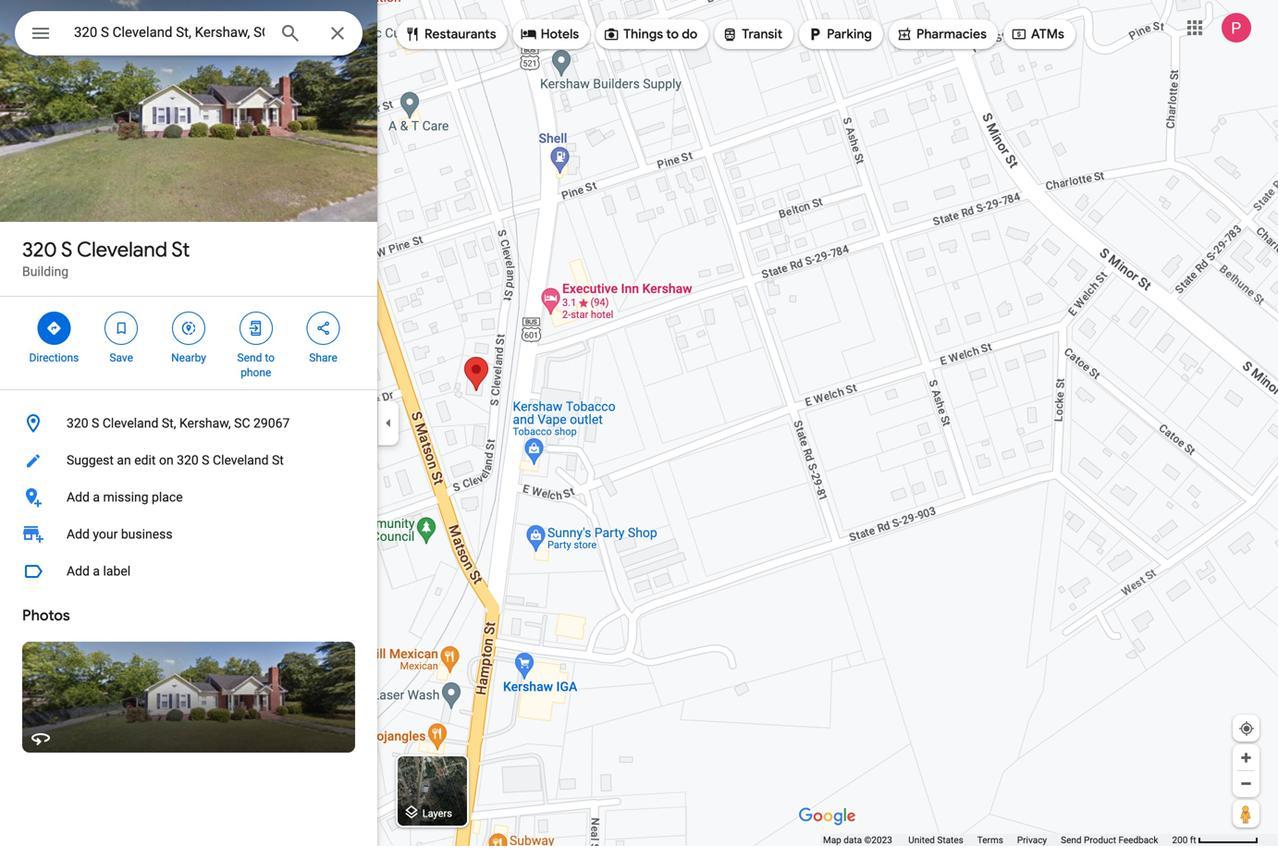 Task type: locate. For each thing, give the bounding box(es) containing it.
1 add from the top
[[67, 490, 90, 505]]

send up phone
[[237, 351, 262, 364]]

atms
[[1031, 26, 1064, 43]]

1 vertical spatial s
[[92, 416, 99, 431]]

privacy
[[1017, 835, 1047, 846]]

send for send to phone
[[237, 351, 262, 364]]

zoom in image
[[1239, 751, 1253, 765]]

cleveland down sc
[[213, 453, 269, 468]]

suggest
[[67, 453, 114, 468]]

an
[[117, 453, 131, 468]]

a inside button
[[93, 490, 100, 505]]

 button
[[15, 11, 67, 59]]


[[180, 318, 197, 338]]

footer containing map data ©2023
[[823, 834, 1172, 846]]

add a label
[[67, 564, 131, 579]]

add down suggest
[[67, 490, 90, 505]]

save
[[109, 351, 133, 364]]

send to phone
[[237, 351, 275, 379]]

1 a from the top
[[93, 490, 100, 505]]

to left do
[[666, 26, 679, 43]]

to
[[666, 26, 679, 43], [265, 351, 275, 364]]


[[603, 24, 620, 44]]

320 s cleveland st main content
[[0, 0, 377, 846]]

0 vertical spatial add
[[67, 490, 90, 505]]

a for missing
[[93, 490, 100, 505]]

cleveland
[[77, 237, 167, 263], [102, 416, 159, 431], [213, 453, 269, 468]]

add inside button
[[67, 490, 90, 505]]


[[722, 24, 738, 44]]

terms button
[[977, 834, 1003, 846]]

0 horizontal spatial to
[[265, 351, 275, 364]]

29067
[[253, 416, 290, 431]]

suggest an edit on 320 s cleveland st
[[67, 453, 284, 468]]

terms
[[977, 835, 1003, 846]]

None field
[[74, 21, 264, 43]]

2 vertical spatial 320
[[177, 453, 199, 468]]

product
[[1084, 835, 1116, 846]]


[[46, 318, 62, 338]]

1 horizontal spatial 320
[[67, 416, 88, 431]]

2 vertical spatial add
[[67, 564, 90, 579]]

1 vertical spatial send
[[1061, 835, 1082, 846]]

send
[[237, 351, 262, 364], [1061, 835, 1082, 846]]

1 horizontal spatial send
[[1061, 835, 1082, 846]]

add
[[67, 490, 90, 505], [67, 527, 90, 542], [67, 564, 90, 579]]

s up suggest
[[92, 416, 99, 431]]

cleveland up 
[[77, 237, 167, 263]]

a left missing
[[93, 490, 100, 505]]

2 horizontal spatial 320
[[177, 453, 199, 468]]

2 add from the top
[[67, 527, 90, 542]]

cleveland for st
[[77, 237, 167, 263]]

320 s cleveland st, kershaw, sc 29067 button
[[0, 405, 377, 442]]

missing
[[103, 490, 148, 505]]

320 up the building
[[22, 237, 57, 263]]

to up phone
[[265, 351, 275, 364]]

s inside 320 s cleveland st building
[[61, 237, 72, 263]]

1 vertical spatial add
[[67, 527, 90, 542]]

cleveland inside 320 s cleveland st building
[[77, 237, 167, 263]]

320 up suggest
[[67, 416, 88, 431]]

1 vertical spatial 320
[[67, 416, 88, 431]]

phone
[[241, 366, 271, 379]]

send product feedback
[[1061, 835, 1158, 846]]

add inside button
[[67, 564, 90, 579]]

st,
[[162, 416, 176, 431]]

0 vertical spatial s
[[61, 237, 72, 263]]

0 horizontal spatial send
[[237, 351, 262, 364]]

share
[[309, 351, 337, 364]]

send inside send product feedback button
[[1061, 835, 1082, 846]]

add left label
[[67, 564, 90, 579]]

business
[[121, 527, 173, 542]]

0 vertical spatial send
[[237, 351, 262, 364]]

a inside button
[[93, 564, 100, 579]]

s
[[61, 237, 72, 263], [92, 416, 99, 431], [202, 453, 209, 468]]

add for add a label
[[67, 564, 90, 579]]

st up 
[[171, 237, 190, 263]]

0 horizontal spatial st
[[171, 237, 190, 263]]

s for st,
[[92, 416, 99, 431]]

1 horizontal spatial to
[[666, 26, 679, 43]]

s up the building
[[61, 237, 72, 263]]

st
[[171, 237, 190, 263], [272, 453, 284, 468]]

s down kershaw, at the left of page
[[202, 453, 209, 468]]

2 a from the top
[[93, 564, 100, 579]]

label
[[103, 564, 131, 579]]

feedback
[[1118, 835, 1158, 846]]

cleveland up an
[[102, 416, 159, 431]]

1 horizontal spatial st
[[272, 453, 284, 468]]

pharmacies
[[916, 26, 987, 43]]

3 add from the top
[[67, 564, 90, 579]]

nearby
[[171, 351, 206, 364]]

st down 29067 on the left of the page
[[272, 453, 284, 468]]

s for st
[[61, 237, 72, 263]]

0 vertical spatial to
[[666, 26, 679, 43]]

0 vertical spatial cleveland
[[77, 237, 167, 263]]

320 right on
[[177, 453, 199, 468]]

200 ft button
[[1172, 835, 1259, 846]]

0 vertical spatial 320
[[22, 237, 57, 263]]

ft
[[1190, 835, 1196, 846]]

to inside  things to do
[[666, 26, 679, 43]]

footer
[[823, 834, 1172, 846]]

1 horizontal spatial s
[[92, 416, 99, 431]]

send inside send to phone
[[237, 351, 262, 364]]

a left label
[[93, 564, 100, 579]]

add left your
[[67, 527, 90, 542]]

cleveland for st,
[[102, 416, 159, 431]]

320 inside 320 s cleveland st building
[[22, 237, 57, 263]]

2 vertical spatial cleveland
[[213, 453, 269, 468]]

add a missing place
[[67, 490, 183, 505]]

1 vertical spatial st
[[272, 453, 284, 468]]

200 ft
[[1172, 835, 1196, 846]]

add for add your business
[[67, 527, 90, 542]]

2 horizontal spatial s
[[202, 453, 209, 468]]

0 horizontal spatial 320
[[22, 237, 57, 263]]

1 vertical spatial a
[[93, 564, 100, 579]]

1 vertical spatial to
[[265, 351, 275, 364]]

a
[[93, 490, 100, 505], [93, 564, 100, 579]]

add your business link
[[0, 516, 377, 553]]

0 vertical spatial st
[[171, 237, 190, 263]]

2 vertical spatial s
[[202, 453, 209, 468]]

 hotels
[[520, 24, 579, 44]]

0 horizontal spatial s
[[61, 237, 72, 263]]

footer inside google maps 'element'
[[823, 834, 1172, 846]]

0 vertical spatial a
[[93, 490, 100, 505]]

collapse side panel image
[[378, 413, 399, 433]]


[[248, 318, 264, 338]]

hotels
[[541, 26, 579, 43]]

 parking
[[806, 24, 872, 44]]


[[30, 20, 52, 47]]

st inside 320 s cleveland st building
[[171, 237, 190, 263]]

to inside send to phone
[[265, 351, 275, 364]]

suggest an edit on 320 s cleveland st button
[[0, 442, 377, 479]]

map data ©2023
[[823, 835, 895, 846]]

320
[[22, 237, 57, 263], [67, 416, 88, 431], [177, 453, 199, 468]]

send left product
[[1061, 835, 1082, 846]]

1 vertical spatial cleveland
[[102, 416, 159, 431]]

add for add a missing place
[[67, 490, 90, 505]]



Task type: describe. For each thing, give the bounding box(es) containing it.
320 s cleveland st building
[[22, 237, 190, 279]]

actions for 320 s cleveland st region
[[0, 297, 377, 389]]

do
[[682, 26, 698, 43]]

show street view coverage image
[[1233, 800, 1260, 828]]

zoom out image
[[1239, 777, 1253, 791]]

show your location image
[[1238, 720, 1255, 737]]

building
[[22, 264, 69, 279]]

 atms
[[1011, 24, 1064, 44]]

layers
[[422, 808, 452, 819]]

directions
[[29, 351, 79, 364]]

add a label button
[[0, 553, 377, 590]]

photos
[[22, 606, 70, 625]]

 search field
[[15, 11, 363, 59]]

transit
[[742, 26, 782, 43]]

parking
[[827, 26, 872, 43]]


[[1011, 24, 1027, 44]]

none field inside "320 s cleveland st, kershaw, sc 29067" field
[[74, 21, 264, 43]]

states
[[937, 835, 963, 846]]

your
[[93, 527, 118, 542]]

united states
[[908, 835, 963, 846]]

google maps element
[[0, 0, 1278, 846]]

st inside button
[[272, 453, 284, 468]]

200
[[1172, 835, 1188, 846]]


[[520, 24, 537, 44]]

a for label
[[93, 564, 100, 579]]

 things to do
[[603, 24, 698, 44]]

 pharmacies
[[896, 24, 987, 44]]

320 for st,
[[67, 416, 88, 431]]

320 S Cleveland St, Kershaw, SC 29067 field
[[15, 11, 363, 55]]

edit
[[134, 453, 156, 468]]

add a missing place button
[[0, 479, 377, 516]]


[[113, 318, 130, 338]]

sc
[[234, 416, 250, 431]]

kershaw,
[[179, 416, 231, 431]]

send for send product feedback
[[1061, 835, 1082, 846]]

united states button
[[908, 834, 963, 846]]

©2023
[[864, 835, 892, 846]]

data
[[844, 835, 862, 846]]

place
[[152, 490, 183, 505]]

320 s cleveland st, kershaw, sc 29067
[[67, 416, 290, 431]]


[[896, 24, 913, 44]]

restaurants
[[424, 26, 496, 43]]

320 for st
[[22, 237, 57, 263]]


[[315, 318, 332, 338]]

map
[[823, 835, 841, 846]]

add your business
[[67, 527, 173, 542]]


[[404, 24, 421, 44]]

 restaurants
[[404, 24, 496, 44]]

united
[[908, 835, 935, 846]]

send product feedback button
[[1061, 834, 1158, 846]]

things
[[623, 26, 663, 43]]

 transit
[[722, 24, 782, 44]]

privacy button
[[1017, 834, 1047, 846]]

google account: payton hansen  
(payton.hansen@adept.ai) image
[[1222, 13, 1251, 43]]


[[806, 24, 823, 44]]

on
[[159, 453, 174, 468]]



Task type: vqa. For each thing, say whether or not it's contained in the screenshot.


